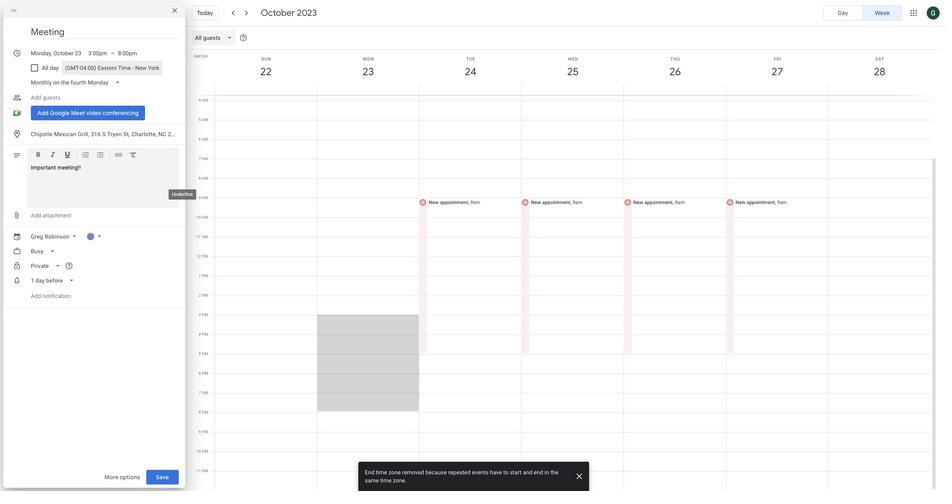 Task type: vqa. For each thing, say whether or not it's contained in the screenshot.


Task type: describe. For each thing, give the bounding box(es) containing it.
monday, october 23 element
[[359, 63, 378, 81]]

tryon
[[107, 131, 122, 137]]

9 pm
[[199, 430, 208, 434]]

add for add notification
[[31, 293, 41, 299]]

formatting options toolbar
[[28, 148, 179, 165]]

4 am
[[199, 98, 208, 102]]

thu 26
[[669, 57, 681, 78]]

add guests
[[31, 94, 61, 101]]

1 cell from the left
[[215, 22, 317, 491]]

9 for 9 pm
[[199, 430, 201, 434]]

End time text field
[[118, 48, 137, 58]]

day
[[838, 9, 849, 17]]

new for third cell
[[429, 200, 439, 205]]

316
[[91, 131, 101, 137]]

12
[[196, 254, 201, 259]]

3 pm
[[199, 313, 208, 317]]

appointment for 2nd cell from the right
[[747, 200, 775, 205]]

5 pm
[[199, 352, 208, 356]]

new for 5th cell
[[634, 200, 644, 205]]

gmt-
[[194, 54, 203, 59]]

wed 25
[[567, 57, 579, 78]]

charlotte,
[[132, 131, 157, 137]]

s
[[102, 131, 106, 137]]

chipotle
[[31, 131, 53, 137]]

8 pm
[[199, 410, 208, 415]]

and
[[523, 469, 533, 476]]

time
[[118, 65, 131, 71]]

25
[[567, 65, 578, 78]]

9 for 9 am
[[199, 196, 201, 200]]

saturday, october 28 element
[[871, 63, 890, 81]]

pm for 10 pm
[[202, 449, 208, 454]]

pm for 7 pm
[[202, 391, 208, 395]]

guests
[[43, 94, 61, 101]]

italic image
[[49, 151, 57, 160]]

removed
[[402, 469, 424, 476]]

greg
[[31, 233, 43, 240]]

, for 5th cell
[[673, 200, 674, 205]]

1
[[199, 274, 201, 278]]

notification
[[42, 293, 71, 299]]

am for 7 am
[[202, 157, 208, 161]]

zone.
[[393, 477, 407, 484]]

wed
[[568, 57, 579, 62]]

mexican
[[54, 131, 76, 137]]

grid containing 22
[[189, 22, 938, 491]]

24 column header
[[419, 50, 522, 95]]

meeting!!
[[57, 164, 81, 171]]

sun
[[261, 57, 271, 62]]

7 for 7 pm
[[199, 391, 201, 395]]

repeated
[[448, 469, 471, 476]]

am for 4 am
[[202, 98, 208, 102]]

04:00)
[[80, 65, 96, 71]]

04
[[203, 54, 208, 59]]

end
[[534, 469, 543, 476]]

am for 6 am
[[202, 137, 208, 141]]

pm for 11 pm
[[202, 469, 208, 473]]

because
[[426, 469, 447, 476]]

new appointment , 9am for 2nd cell from the right
[[736, 200, 787, 205]]

all
[[42, 65, 48, 71]]

pm for 3 pm
[[202, 313, 208, 317]]

27
[[772, 65, 783, 78]]

Week radio
[[863, 5, 903, 21]]

pm for 5 pm
[[202, 352, 208, 356]]

add for add guests
[[31, 94, 41, 101]]

8 for 8 am
[[199, 176, 201, 180]]

october
[[261, 7, 295, 19]]

to
[[503, 469, 508, 476]]

sat 28
[[874, 57, 885, 78]]

york
[[148, 65, 160, 71]]

, for 2nd cell from the right
[[775, 200, 776, 205]]

new inside button
[[135, 65, 147, 71]]

option group containing day
[[824, 5, 903, 21]]

eastern
[[98, 65, 117, 71]]

friday, october 27 element
[[769, 63, 787, 81]]

Day radio
[[824, 5, 863, 21]]

grill,
[[78, 131, 89, 137]]

fri
[[774, 57, 782, 62]]

pm for 2 pm
[[202, 293, 208, 298]]

important meeting!!
[[31, 164, 81, 171]]

zone
[[388, 469, 401, 476]]

pm for 4 pm
[[202, 332, 208, 337]]

chipotle mexican grill, 316 s tryon st, charlotte, nc 28202, usa button
[[28, 127, 198, 141]]

6 cell from the left
[[726, 22, 829, 491]]

pm for 9 pm
[[202, 430, 208, 434]]

important
[[31, 164, 56, 171]]

6 for 6 am
[[199, 137, 201, 141]]

10 for 10 am
[[196, 215, 201, 220]]

all day
[[42, 65, 59, 71]]

st,
[[123, 131, 130, 137]]

24
[[465, 65, 476, 78]]

8 am
[[199, 176, 208, 180]]

3
[[199, 313, 201, 317]]

add notification button
[[28, 286, 74, 306]]

7 cell from the left
[[829, 22, 931, 491]]

end time zone removed because repeated events have to start and end in the same time zone.
[[365, 469, 559, 484]]

6 pm
[[199, 371, 208, 376]]

am for 11 am
[[202, 235, 208, 239]]

11 am
[[196, 235, 208, 239]]

1 vertical spatial time
[[380, 477, 392, 484]]

add guests button
[[28, 90, 179, 105]]

2 pm
[[199, 293, 208, 298]]

2023
[[297, 7, 317, 19]]

today button
[[192, 3, 219, 23]]

today
[[197, 9, 213, 17]]

7 for 7 am
[[199, 157, 201, 161]]

thu
[[671, 57, 681, 62]]

, for 4th cell from the left
[[571, 200, 572, 205]]

11 pm
[[196, 469, 208, 473]]

9am for 5th cell
[[675, 200, 685, 205]]

new appointment , 9am for 4th cell from the left
[[531, 200, 583, 205]]

underline image
[[63, 151, 72, 160]]

wednesday, october 25 element
[[564, 63, 583, 81]]

9am for 2nd cell from the right
[[778, 200, 787, 205]]

Start date text field
[[31, 48, 82, 58]]

2 cell from the left
[[317, 22, 420, 491]]



Task type: locate. For each thing, give the bounding box(es) containing it.
3 add from the top
[[31, 293, 41, 299]]

6 for 6 pm
[[199, 371, 201, 376]]

None field
[[192, 30, 239, 45], [28, 75, 126, 90], [28, 244, 61, 259], [28, 259, 67, 273], [28, 273, 81, 288], [192, 30, 239, 45], [28, 75, 126, 90], [28, 244, 61, 259], [28, 259, 67, 273], [28, 273, 81, 288]]

6 am
[[199, 137, 208, 141]]

tue 24
[[465, 57, 476, 78]]

week
[[875, 9, 891, 17]]

robinson
[[45, 233, 69, 240]]

5
[[199, 117, 201, 122], [199, 352, 201, 356]]

add inside dropdown button
[[31, 94, 41, 101]]

0 vertical spatial add
[[31, 94, 41, 101]]

2 8 from the top
[[199, 410, 201, 415]]

sunday, october 22 element
[[257, 63, 276, 81]]

3 9am from the left
[[675, 200, 685, 205]]

attachment
[[42, 212, 71, 219]]

add left attachment
[[31, 212, 41, 219]]

sat
[[876, 57, 885, 62]]

1 vertical spatial 11
[[196, 469, 201, 473]]

0 vertical spatial 9
[[199, 196, 201, 200]]

6 right usa
[[199, 137, 201, 141]]

row
[[211, 22, 931, 491]]

bulleted list image
[[96, 151, 104, 160]]

new for 2nd cell from the right
[[736, 200, 746, 205]]

10 up '11 am'
[[196, 215, 201, 220]]

9 am
[[199, 196, 208, 200]]

0 vertical spatial 7
[[199, 157, 201, 161]]

, for third cell
[[468, 200, 469, 205]]

tuesday, october 24 element
[[462, 63, 480, 81]]

5 down 4 pm
[[199, 352, 201, 356]]

1 5 from the top
[[199, 117, 201, 122]]

have
[[490, 469, 502, 476]]

4 up 5 am
[[199, 98, 201, 102]]

8
[[199, 176, 201, 180], [199, 410, 201, 415]]

1 appointment from the left
[[440, 200, 468, 205]]

appointment for third cell
[[440, 200, 468, 205]]

am
[[202, 98, 208, 102], [202, 117, 208, 122], [202, 137, 208, 141], [202, 157, 208, 161], [202, 176, 208, 180], [202, 196, 208, 200], [202, 215, 208, 220], [202, 235, 208, 239]]

bold image
[[34, 151, 42, 160]]

mon 23
[[362, 57, 374, 78]]

26
[[669, 65, 681, 78]]

chipotle mexican grill, 316 s tryon st, charlotte, nc 28202, usa
[[31, 131, 198, 137]]

6
[[199, 137, 201, 141], [199, 371, 201, 376]]

pm right '3'
[[202, 313, 208, 317]]

appointment for 4th cell from the left
[[542, 200, 571, 205]]

pm up 9 pm
[[202, 410, 208, 415]]

5 down 4 am
[[199, 117, 201, 122]]

,
[[468, 200, 469, 205], [571, 200, 572, 205], [673, 200, 674, 205], [775, 200, 776, 205]]

2 vertical spatial add
[[31, 293, 41, 299]]

2 new appointment , 9am from the left
[[531, 200, 583, 205]]

usa
[[187, 131, 198, 137]]

3 new appointment , 9am from the left
[[634, 200, 685, 205]]

0 vertical spatial 11
[[196, 235, 201, 239]]

0 vertical spatial 4
[[199, 98, 201, 102]]

fri 27
[[772, 57, 783, 78]]

23 column header
[[317, 50, 420, 95]]

1 vertical spatial 6
[[199, 371, 201, 376]]

4 for 4 am
[[199, 98, 201, 102]]

am down 8 am
[[202, 196, 208, 200]]

2 pm from the top
[[202, 274, 208, 278]]

pm right 12
[[202, 254, 208, 259]]

new appointment , 9am for third cell
[[429, 200, 480, 205]]

1 4 from the top
[[199, 98, 201, 102]]

28 column header
[[829, 50, 931, 95]]

add attachment
[[31, 212, 71, 219]]

10 am
[[196, 215, 208, 220]]

8 for 8 pm
[[199, 410, 201, 415]]

pm right '1'
[[202, 274, 208, 278]]

sun 22
[[260, 57, 271, 78]]

start
[[510, 469, 522, 476]]

4 appointment from the left
[[747, 200, 775, 205]]

cell
[[215, 22, 317, 491], [317, 22, 420, 491], [419, 22, 522, 491], [521, 22, 624, 491], [624, 22, 727, 491], [726, 22, 829, 491], [829, 22, 931, 491]]

5 am from the top
[[202, 176, 208, 180]]

0 vertical spatial 6
[[199, 137, 201, 141]]

9am
[[471, 200, 480, 205], [573, 200, 583, 205], [675, 200, 685, 205], [778, 200, 787, 205]]

appointment
[[440, 200, 468, 205], [542, 200, 571, 205], [645, 200, 673, 205], [747, 200, 775, 205]]

1 9am from the left
[[471, 200, 480, 205]]

pm up 7 pm
[[202, 371, 208, 376]]

4 cell from the left
[[521, 22, 624, 491]]

am down 9 am
[[202, 215, 208, 220]]

1 pm from the top
[[202, 254, 208, 259]]

am up 5 am
[[202, 98, 208, 102]]

Description text field
[[31, 164, 176, 205]]

27 column header
[[726, 50, 829, 95]]

8 up 9 pm
[[199, 410, 201, 415]]

am right usa
[[202, 137, 208, 141]]

2 add from the top
[[31, 212, 41, 219]]

4 pm
[[199, 332, 208, 337]]

5 pm from the top
[[202, 332, 208, 337]]

numbered list image
[[82, 151, 90, 160]]

0 vertical spatial 10
[[196, 215, 201, 220]]

3 appointment from the left
[[645, 200, 673, 205]]

12 pm from the top
[[202, 469, 208, 473]]

row containing new appointment
[[211, 22, 931, 491]]

remove formatting image
[[129, 151, 137, 160]]

10 up 11 pm
[[196, 449, 201, 454]]

9 up 10 pm on the bottom left of the page
[[199, 430, 201, 434]]

Add title text field
[[31, 26, 179, 38]]

11 pm from the top
[[202, 449, 208, 454]]

greg robinson
[[31, 233, 69, 240]]

4 for 4 pm
[[199, 332, 201, 337]]

in
[[545, 469, 549, 476]]

add attachment button
[[28, 208, 75, 223]]

add inside "button"
[[31, 293, 41, 299]]

underline
[[172, 191, 193, 197]]

add
[[31, 94, 41, 101], [31, 212, 41, 219], [31, 293, 41, 299]]

1 vertical spatial add
[[31, 212, 41, 219]]

new for 4th cell from the left
[[531, 200, 541, 205]]

pm down 8 pm
[[202, 430, 208, 434]]

am down 4 am
[[202, 117, 208, 122]]

7 down 6 am
[[199, 157, 201, 161]]

0 vertical spatial 8
[[199, 176, 201, 180]]

7 pm
[[199, 391, 208, 395]]

7
[[199, 157, 201, 161], [199, 391, 201, 395]]

am down the "7 am"
[[202, 176, 208, 180]]

option group
[[824, 5, 903, 21]]

9am for third cell
[[471, 200, 480, 205]]

11
[[196, 235, 201, 239], [196, 469, 201, 473]]

5 am
[[199, 117, 208, 122]]

1 vertical spatial 8
[[199, 410, 201, 415]]

new
[[135, 65, 147, 71], [429, 200, 439, 205], [531, 200, 541, 205], [634, 200, 644, 205], [736, 200, 746, 205]]

7 am from the top
[[202, 215, 208, 220]]

2 9am from the left
[[573, 200, 583, 205]]

pm for 1 pm
[[202, 274, 208, 278]]

Start time text field
[[88, 48, 108, 58]]

add left notification
[[31, 293, 41, 299]]

3 cell from the left
[[419, 22, 522, 491]]

10
[[196, 215, 201, 220], [196, 449, 201, 454]]

3 am from the top
[[202, 137, 208, 141]]

5 for 5 pm
[[199, 352, 201, 356]]

25 column header
[[522, 50, 624, 95]]

2 5 from the top
[[199, 352, 201, 356]]

0 vertical spatial time
[[376, 469, 387, 476]]

add notification
[[31, 293, 71, 299]]

pm for 8 pm
[[202, 410, 208, 415]]

6 pm from the top
[[202, 352, 208, 356]]

pm right 2
[[202, 293, 208, 298]]

time right end
[[376, 469, 387, 476]]

pm for 6 pm
[[202, 371, 208, 376]]

10 for 10 pm
[[196, 449, 201, 454]]

pm down 4 pm
[[202, 352, 208, 356]]

add inside button
[[31, 212, 41, 219]]

1 11 from the top
[[196, 235, 201, 239]]

2 7 from the top
[[199, 391, 201, 395]]

2 , from the left
[[571, 200, 572, 205]]

4 down '3'
[[199, 332, 201, 337]]

1 vertical spatial 9
[[199, 430, 201, 434]]

10 pm from the top
[[202, 430, 208, 434]]

pm down 9 pm
[[202, 449, 208, 454]]

4 pm from the top
[[202, 313, 208, 317]]

1 vertical spatial 7
[[199, 391, 201, 395]]

2 11 from the top
[[196, 469, 201, 473]]

1 vertical spatial 5
[[199, 352, 201, 356]]

am for 5 am
[[202, 117, 208, 122]]

11 down 10 pm on the bottom left of the page
[[196, 469, 201, 473]]

5 cell from the left
[[624, 22, 727, 491]]

7 pm from the top
[[202, 371, 208, 376]]

same
[[365, 477, 379, 484]]

1 9 from the top
[[199, 196, 201, 200]]

6 am from the top
[[202, 196, 208, 200]]

28202,
[[168, 131, 186, 137]]

-
[[132, 65, 134, 71]]

4 am from the top
[[202, 157, 208, 161]]

4 9am from the left
[[778, 200, 787, 205]]

(gmt-04:00) eastern time - new york button
[[62, 61, 163, 75]]

10 pm
[[196, 449, 208, 454]]

4 , from the left
[[775, 200, 776, 205]]

1 , from the left
[[468, 200, 469, 205]]

28
[[874, 65, 885, 78]]

1 7 from the top
[[199, 157, 201, 161]]

8 am from the top
[[202, 235, 208, 239]]

26 column header
[[624, 50, 727, 95]]

1 10 from the top
[[196, 215, 201, 220]]

new appointment , 9am for 5th cell
[[634, 200, 685, 205]]

3 , from the left
[[673, 200, 674, 205]]

tue
[[466, 57, 476, 62]]

pm up 8 pm
[[202, 391, 208, 395]]

day
[[50, 65, 59, 71]]

add for add attachment
[[31, 212, 41, 219]]

7 up 8 pm
[[199, 391, 201, 395]]

11 for 11 pm
[[196, 469, 201, 473]]

2 4 from the top
[[199, 332, 201, 337]]

events
[[472, 469, 489, 476]]

pm for 12 pm
[[202, 254, 208, 259]]

add left guests
[[31, 94, 41, 101]]

mon
[[363, 57, 374, 62]]

3 pm from the top
[[202, 293, 208, 298]]

grid
[[189, 22, 938, 491]]

22
[[260, 65, 271, 78]]

2 6 from the top
[[199, 371, 201, 376]]

8 pm from the top
[[202, 391, 208, 395]]

11 for 11 am
[[196, 235, 201, 239]]

am for 9 am
[[202, 196, 208, 200]]

1 new appointment , 9am from the left
[[429, 200, 480, 205]]

insert link image
[[115, 151, 123, 160]]

9 pm from the top
[[202, 410, 208, 415]]

7 am
[[199, 157, 208, 161]]

1 pm
[[199, 274, 208, 278]]

nc
[[158, 131, 166, 137]]

0 vertical spatial 5
[[199, 117, 201, 122]]

2 10 from the top
[[196, 449, 201, 454]]

6 up 7 pm
[[199, 371, 201, 376]]

1 am from the top
[[202, 98, 208, 102]]

1 6 from the top
[[199, 137, 201, 141]]

–
[[111, 50, 115, 57]]

am up 12 pm
[[202, 235, 208, 239]]

22 column header
[[215, 50, 317, 95]]

2 appointment from the left
[[542, 200, 571, 205]]

9 right underline
[[199, 196, 201, 200]]

2
[[199, 293, 201, 298]]

1 add from the top
[[31, 94, 41, 101]]

(gmt-04:00) eastern time - new york
[[65, 65, 160, 71]]

pm up 5 pm
[[202, 332, 208, 337]]

thursday, october 26 element
[[666, 63, 685, 81]]

end
[[365, 469, 374, 476]]

2 am from the top
[[202, 117, 208, 122]]

pm down 10 pm on the bottom left of the page
[[202, 469, 208, 473]]

1 8 from the top
[[199, 176, 201, 180]]

gmt-04
[[194, 54, 208, 59]]

5 for 5 am
[[199, 117, 201, 122]]

time down zone
[[380, 477, 392, 484]]

8 down the "7 am"
[[199, 176, 201, 180]]

2 9 from the top
[[199, 430, 201, 434]]

1 vertical spatial 4
[[199, 332, 201, 337]]

1 vertical spatial 10
[[196, 449, 201, 454]]

the
[[551, 469, 559, 476]]

4 new appointment , 9am from the left
[[736, 200, 787, 205]]

11 up 12
[[196, 235, 201, 239]]

(gmt-
[[65, 65, 80, 71]]

am for 10 am
[[202, 215, 208, 220]]

am for 8 am
[[202, 176, 208, 180]]

12 pm
[[196, 254, 208, 259]]

to element
[[111, 50, 115, 57]]

9am for 4th cell from the left
[[573, 200, 583, 205]]

appointment for 5th cell
[[645, 200, 673, 205]]

october 2023
[[261, 7, 317, 19]]

am down 6 am
[[202, 157, 208, 161]]



